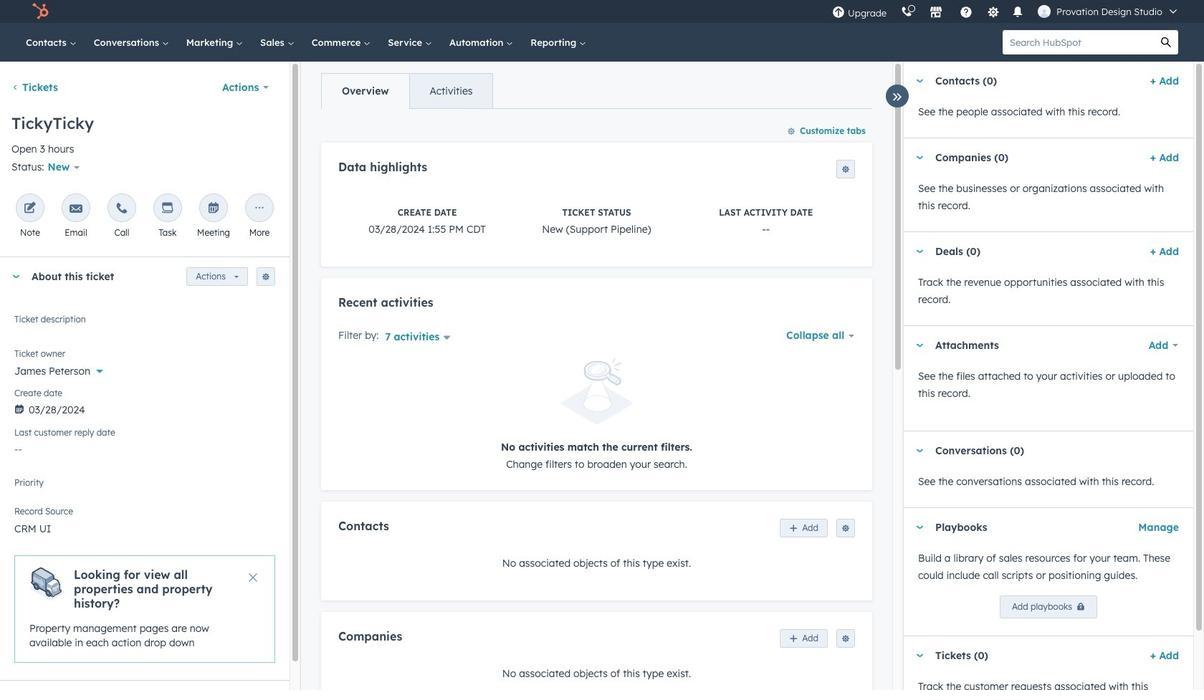 Task type: describe. For each thing, give the bounding box(es) containing it.
MM/DD/YYYY text field
[[14, 397, 275, 420]]

marketplaces image
[[930, 6, 943, 19]]

0 vertical spatial alert
[[338, 359, 855, 473]]

call image
[[115, 202, 128, 216]]

meeting image
[[207, 202, 220, 216]]

james peterson image
[[1038, 5, 1051, 18]]

2 caret image from the top
[[915, 344, 924, 347]]

email image
[[70, 202, 82, 216]]

1 vertical spatial alert
[[14, 556, 275, 663]]

note image
[[24, 202, 37, 216]]



Task type: vqa. For each thing, say whether or not it's contained in the screenshot.
"Recorded"
no



Task type: locate. For each thing, give the bounding box(es) containing it.
menu
[[825, 0, 1187, 23]]

close image
[[249, 574, 257, 582]]

1 vertical spatial caret image
[[915, 344, 924, 347]]

caret image
[[915, 79, 924, 83], [915, 250, 924, 253], [11, 275, 20, 279], [915, 449, 924, 453], [915, 526, 924, 529]]

caret image
[[915, 156, 924, 159], [915, 344, 924, 347], [915, 654, 924, 658]]

task image
[[161, 202, 174, 216]]

Search HubSpot search field
[[1003, 30, 1154, 54]]

alert
[[338, 359, 855, 473], [14, 556, 275, 663]]

manage card settings image
[[262, 273, 270, 282]]

1 caret image from the top
[[915, 156, 924, 159]]

3 caret image from the top
[[915, 654, 924, 658]]

None text field
[[14, 312, 275, 341]]

navigation
[[321, 73, 494, 109]]

-- text field
[[14, 436, 275, 459]]

2 vertical spatial caret image
[[915, 654, 924, 658]]

0 vertical spatial caret image
[[915, 156, 924, 159]]

0 horizontal spatial alert
[[14, 556, 275, 663]]

1 horizontal spatial alert
[[338, 359, 855, 473]]

more image
[[253, 202, 266, 216]]



